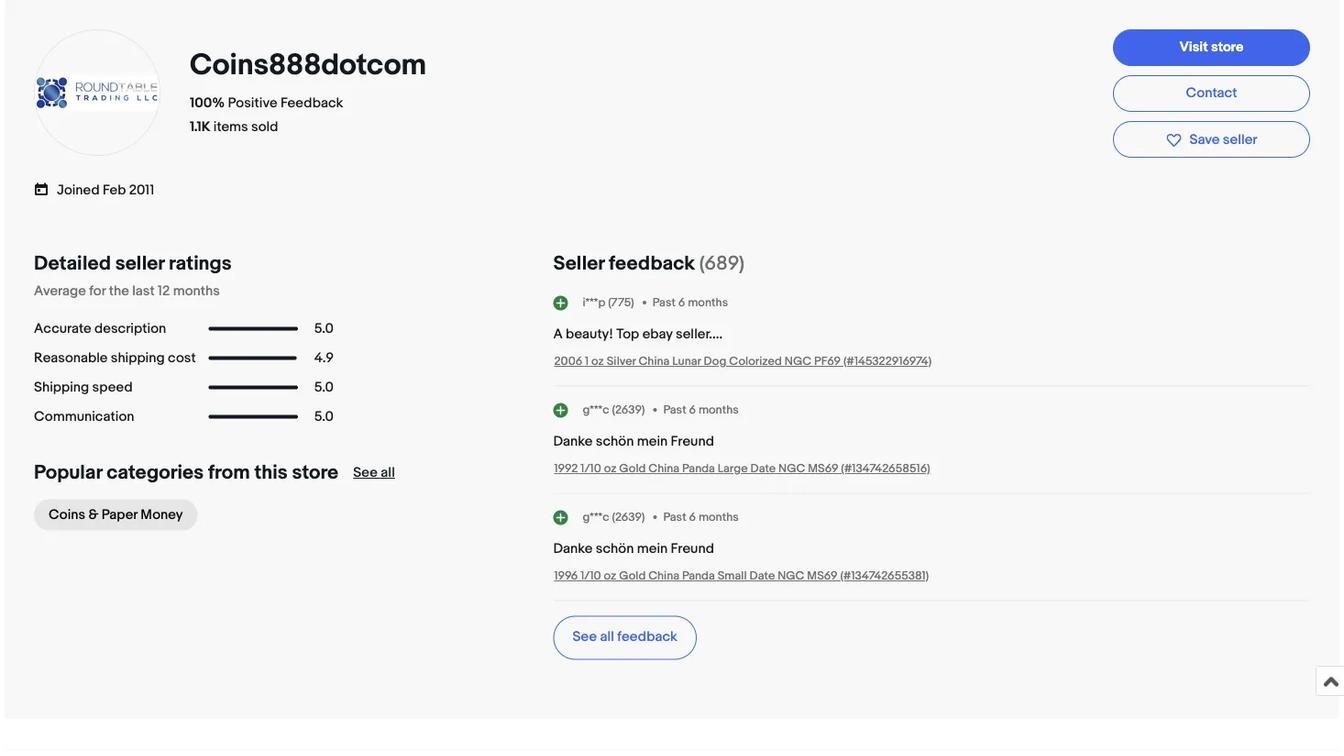 Task type: locate. For each thing, give the bounding box(es) containing it.
store right visit
[[1212, 39, 1244, 56]]

see
[[353, 465, 378, 482], [573, 629, 597, 646]]

past 6 months down large
[[664, 510, 739, 525]]

6 for dog
[[679, 296, 685, 310]]

contact link
[[1113, 76, 1311, 112]]

see all link
[[353, 465, 395, 482]]

joined feb 2011
[[57, 182, 154, 199]]

a beauty!    top ebay seller....
[[553, 327, 723, 343]]

0 vertical spatial 1/10
[[581, 462, 601, 477]]

past down 1992 1/10 oz gold china panda large date ngc ms69 (#134742658516) at the bottom
[[664, 510, 687, 525]]

panda
[[682, 462, 715, 477], [682, 570, 715, 584]]

date right small
[[750, 570, 775, 584]]

ngc for (#145322916974)
[[785, 355, 812, 369]]

2 5.0 from the top
[[314, 380, 334, 396]]

0 vertical spatial china
[[639, 355, 670, 369]]

1 vertical spatial 1/10
[[581, 570, 601, 584]]

accurate description
[[34, 321, 166, 338]]

colorized
[[729, 355, 782, 369]]

0 vertical spatial panda
[[682, 462, 715, 477]]

0 vertical spatial mein
[[637, 434, 668, 450]]

china down ebay
[[639, 355, 670, 369]]

1 vertical spatial gold
[[619, 570, 646, 584]]

feedback
[[609, 252, 695, 276], [618, 629, 678, 646]]

danke up 1992
[[553, 434, 593, 450]]

1 vertical spatial 5.0
[[314, 380, 334, 396]]

dog
[[704, 355, 727, 369]]

1 vertical spatial (2639)
[[612, 510, 645, 525]]

0 vertical spatial see
[[353, 465, 378, 482]]

schön down silver
[[596, 434, 634, 450]]

past 6 months up seller....
[[653, 296, 728, 310]]

1 vertical spatial mein
[[637, 541, 668, 558]]

0 vertical spatial past 6 months
[[653, 296, 728, 310]]

0 vertical spatial (2639)
[[612, 403, 645, 417]]

china
[[639, 355, 670, 369], [649, 462, 680, 477], [649, 570, 680, 584]]

freund
[[671, 434, 714, 450], [671, 541, 714, 558]]

ngc left "pf69"
[[785, 355, 812, 369]]

danke up 1996 at the bottom of page
[[553, 541, 593, 558]]

past for dog
[[653, 296, 676, 310]]

0 horizontal spatial seller
[[115, 252, 164, 276]]

paper
[[102, 507, 138, 524]]

items
[[214, 119, 248, 135]]

2 vertical spatial ngc
[[778, 570, 805, 584]]

ngc right small
[[778, 570, 805, 584]]

0 vertical spatial schön
[[596, 434, 634, 450]]

2 vertical spatial 5.0
[[314, 409, 334, 426]]

1 mein from the top
[[637, 434, 668, 450]]

months down dog
[[699, 403, 739, 417]]

past 6 months down dog
[[664, 403, 739, 417]]

2 danke schön mein freund from the top
[[553, 541, 714, 558]]

0 vertical spatial ms69
[[808, 462, 839, 477]]

coins888dotcom
[[190, 48, 427, 84]]

coins & paper money link
[[34, 500, 198, 531]]

months for 1996
[[699, 510, 739, 525]]

schön for 1996
[[596, 541, 634, 558]]

freund up 1996 1/10 oz gold china panda small date ngc ms69 (#134742655381)
[[671, 541, 714, 558]]

past
[[653, 296, 676, 310], [664, 403, 687, 417], [664, 510, 687, 525]]

1 5.0 from the top
[[314, 321, 334, 338]]

6 for small
[[689, 510, 696, 525]]

0 vertical spatial danke schön mein freund
[[553, 434, 714, 450]]

1/10
[[581, 462, 601, 477], [581, 570, 601, 584]]

1 horizontal spatial store
[[1212, 39, 1244, 56]]

100%
[[190, 95, 225, 112]]

ebay
[[643, 327, 673, 343]]

freund for large
[[671, 434, 714, 450]]

save seller button
[[1113, 122, 1311, 158]]

china left small
[[649, 570, 680, 584]]

g***c (2639)
[[583, 403, 645, 417], [583, 510, 645, 525]]

1/10 right 1996 at the bottom of page
[[581, 570, 601, 584]]

months
[[173, 284, 220, 300], [688, 296, 728, 310], [699, 403, 739, 417], [699, 510, 739, 525]]

danke schön mein freund up 1992
[[553, 434, 714, 450]]

detailed seller ratings
[[34, 252, 232, 276]]

0 vertical spatial 6
[[679, 296, 685, 310]]

2 danke from the top
[[553, 541, 593, 558]]

1 vertical spatial ms69
[[807, 570, 838, 584]]

2 (2639) from the top
[[612, 510, 645, 525]]

past up ebay
[[653, 296, 676, 310]]

1 vertical spatial oz
[[604, 462, 617, 477]]

2 freund from the top
[[671, 541, 714, 558]]

0 vertical spatial gold
[[619, 462, 646, 477]]

g***c
[[583, 403, 610, 417], [583, 510, 610, 525]]

(2639)
[[612, 403, 645, 417], [612, 510, 645, 525]]

all inside "link"
[[600, 629, 614, 646]]

1 vertical spatial danke schön mein freund
[[553, 541, 714, 558]]

reasonable
[[34, 350, 108, 367]]

see inside "link"
[[573, 629, 597, 646]]

g***c (2639) for 1992
[[583, 403, 645, 417]]

mein
[[637, 434, 668, 450], [637, 541, 668, 558]]

0 vertical spatial store
[[1212, 39, 1244, 56]]

0 horizontal spatial see
[[353, 465, 378, 482]]

see for see all
[[353, 465, 378, 482]]

oz right 1992
[[604, 462, 617, 477]]

date for large
[[751, 462, 776, 477]]

past 6 months for dog
[[653, 296, 728, 310]]

1 vertical spatial schön
[[596, 541, 634, 558]]

2006 1 oz silver china lunar dog colorized ngc pf69 (#145322916974) link
[[554, 355, 932, 369]]

save seller
[[1190, 132, 1258, 148]]

6 down lunar
[[689, 403, 696, 417]]

0 vertical spatial all
[[381, 465, 395, 482]]

1 horizontal spatial all
[[600, 629, 614, 646]]

oz
[[592, 355, 604, 369], [604, 462, 617, 477], [604, 570, 617, 584]]

ms69
[[808, 462, 839, 477], [807, 570, 838, 584]]

1 vertical spatial all
[[600, 629, 614, 646]]

1 horizontal spatial seller
[[1223, 132, 1258, 148]]

1 freund from the top
[[671, 434, 714, 450]]

0 vertical spatial danke
[[553, 434, 593, 450]]

0 vertical spatial date
[[751, 462, 776, 477]]

panda left large
[[682, 462, 715, 477]]

1 g***c from the top
[[583, 403, 610, 417]]

2 g***c from the top
[[583, 510, 610, 525]]

g***c for 1996
[[583, 510, 610, 525]]

0 vertical spatial freund
[[671, 434, 714, 450]]

1 vertical spatial danke
[[553, 541, 593, 558]]

gold up see all feedback
[[619, 570, 646, 584]]

seller
[[1223, 132, 1258, 148], [115, 252, 164, 276]]

(#145322916974)
[[844, 355, 932, 369]]

gold for 1992
[[619, 462, 646, 477]]

freund up 1992 1/10 oz gold china panda large date ngc ms69 (#134742658516) at the bottom
[[671, 434, 714, 450]]

0 vertical spatial g***c
[[583, 403, 610, 417]]

6 down 1992 1/10 oz gold china panda large date ngc ms69 (#134742658516) "link"
[[689, 510, 696, 525]]

date
[[751, 462, 776, 477], [750, 570, 775, 584]]

1 vertical spatial 6
[[689, 403, 696, 417]]

past for large
[[664, 403, 687, 417]]

communication
[[34, 409, 134, 426]]

2 vertical spatial oz
[[604, 570, 617, 584]]

oz for 1996
[[604, 570, 617, 584]]

1 danke schön mein freund from the top
[[553, 434, 714, 450]]

months up seller....
[[688, 296, 728, 310]]

0 vertical spatial g***c (2639)
[[583, 403, 645, 417]]

1 vertical spatial g***c (2639)
[[583, 510, 645, 525]]

1/10 right 1992
[[581, 462, 601, 477]]

mein for small
[[637, 541, 668, 558]]

2 schön from the top
[[596, 541, 634, 558]]

oz for 1992
[[604, 462, 617, 477]]

seller up 'last'
[[115, 252, 164, 276]]

5.0 for description
[[314, 321, 334, 338]]

1 g***c (2639) from the top
[[583, 403, 645, 417]]

2 vertical spatial 6
[[689, 510, 696, 525]]

past 6 months
[[653, 296, 728, 310], [664, 403, 739, 417], [664, 510, 739, 525]]

date right large
[[751, 462, 776, 477]]

months down large
[[699, 510, 739, 525]]

danke schön mein freund
[[553, 434, 714, 450], [553, 541, 714, 558]]

gold for 1996
[[619, 570, 646, 584]]

contact
[[1186, 85, 1238, 102]]

(2639) for 1992
[[612, 403, 645, 417]]

shipping speed
[[34, 380, 133, 396]]

4.9
[[314, 350, 334, 367]]

2 gold from the top
[[619, 570, 646, 584]]

2 mein from the top
[[637, 541, 668, 558]]

5.0
[[314, 321, 334, 338], [314, 380, 334, 396], [314, 409, 334, 426]]

1 1/10 from the top
[[581, 462, 601, 477]]

1 vertical spatial see
[[573, 629, 597, 646]]

0 vertical spatial oz
[[592, 355, 604, 369]]

1 (2639) from the top
[[612, 403, 645, 417]]

1 vertical spatial freund
[[671, 541, 714, 558]]

i***p (775)
[[583, 296, 634, 310]]

shipping
[[111, 350, 165, 367]]

ms69 left (#134742658516)
[[808, 462, 839, 477]]

silver
[[607, 355, 636, 369]]

0 horizontal spatial all
[[381, 465, 395, 482]]

(#134742655381)
[[841, 570, 929, 584]]

china left large
[[649, 462, 680, 477]]

categories
[[107, 461, 204, 485]]

1992 1/10 oz gold china panda large date ngc ms69 (#134742658516)
[[554, 462, 931, 477]]

schön up see all feedback
[[596, 541, 634, 558]]

large
[[718, 462, 748, 477]]

ngc for (#134742655381)
[[778, 570, 805, 584]]

gold right 1992
[[619, 462, 646, 477]]

g***c for 1992
[[583, 403, 610, 417]]

1 vertical spatial feedback
[[618, 629, 678, 646]]

0 vertical spatial past
[[653, 296, 676, 310]]

gold
[[619, 462, 646, 477], [619, 570, 646, 584]]

panda left small
[[682, 570, 715, 584]]

1 gold from the top
[[619, 462, 646, 477]]

1 schön from the top
[[596, 434, 634, 450]]

all for see all
[[381, 465, 395, 482]]

0 vertical spatial ngc
[[785, 355, 812, 369]]

0 vertical spatial seller
[[1223, 132, 1258, 148]]

danke schön mein freund up 1996 at the bottom of page
[[553, 541, 714, 558]]

pf69
[[814, 355, 841, 369]]

1 vertical spatial past
[[664, 403, 687, 417]]

2 vertical spatial china
[[649, 570, 680, 584]]

past 6 months for small
[[664, 510, 739, 525]]

seller for save
[[1223, 132, 1258, 148]]

2 1/10 from the top
[[581, 570, 601, 584]]

seller right save in the right top of the page
[[1223, 132, 1258, 148]]

months for 1992
[[699, 403, 739, 417]]

danke
[[553, 434, 593, 450], [553, 541, 593, 558]]

1 vertical spatial past 6 months
[[664, 403, 739, 417]]

feb
[[103, 182, 126, 199]]

cost
[[168, 350, 196, 367]]

past down lunar
[[664, 403, 687, 417]]

ngc
[[785, 355, 812, 369], [779, 462, 806, 477], [778, 570, 805, 584]]

1 vertical spatial seller
[[115, 252, 164, 276]]

top
[[617, 327, 640, 343]]

store
[[1212, 39, 1244, 56], [292, 461, 339, 485]]

0 horizontal spatial store
[[292, 461, 339, 485]]

oz right 1996 at the bottom of page
[[604, 570, 617, 584]]

for
[[89, 284, 106, 300]]

oz right 1
[[592, 355, 604, 369]]

seller inside button
[[1223, 132, 1258, 148]]

1 vertical spatial china
[[649, 462, 680, 477]]

seller
[[553, 252, 605, 276]]

ms69 left "(#134742655381)"
[[807, 570, 838, 584]]

1 vertical spatial ngc
[[779, 462, 806, 477]]

1 vertical spatial store
[[292, 461, 339, 485]]

seller for detailed
[[115, 252, 164, 276]]

ngc right large
[[779, 462, 806, 477]]

(2639) for 1996
[[612, 510, 645, 525]]

date for small
[[750, 570, 775, 584]]

2 g***c (2639) from the top
[[583, 510, 645, 525]]

1 vertical spatial date
[[750, 570, 775, 584]]

1 vertical spatial g***c
[[583, 510, 610, 525]]

1 danke from the top
[[553, 434, 593, 450]]

12
[[158, 284, 170, 300]]

1 horizontal spatial see
[[573, 629, 597, 646]]

store right this
[[292, 461, 339, 485]]

2 vertical spatial past 6 months
[[664, 510, 739, 525]]

2 vertical spatial past
[[664, 510, 687, 525]]

0 vertical spatial 5.0
[[314, 321, 334, 338]]

6
[[679, 296, 685, 310], [689, 403, 696, 417], [689, 510, 696, 525]]

6 up seller....
[[679, 296, 685, 310]]

1 vertical spatial panda
[[682, 570, 715, 584]]



Task type: describe. For each thing, give the bounding box(es) containing it.
popular categories from this store
[[34, 461, 339, 485]]

small
[[718, 570, 747, 584]]

money
[[141, 507, 183, 524]]

danke schön mein freund for 1996
[[553, 541, 714, 558]]

see all
[[353, 465, 395, 482]]

ms69 for (#134742655381)
[[807, 570, 838, 584]]

months for 2006
[[688, 296, 728, 310]]

1
[[585, 355, 589, 369]]

seller feedback (689)
[[553, 252, 745, 276]]

popular
[[34, 461, 102, 485]]

1/10 for 1992
[[581, 462, 601, 477]]

oz for 2006
[[592, 355, 604, 369]]

coins
[[49, 507, 85, 524]]

accurate
[[34, 321, 91, 338]]

months down ratings
[[173, 284, 220, 300]]

5.0 for speed
[[314, 380, 334, 396]]

china for large
[[649, 462, 680, 477]]

1996 1/10 oz gold china panda small date ngc ms69 (#134742655381)
[[554, 570, 929, 584]]

all for see all feedback
[[600, 629, 614, 646]]

ms69 for (#134742658516)
[[808, 462, 839, 477]]

1.1k
[[190, 119, 210, 135]]

beauty!
[[566, 327, 614, 343]]

past 6 months for large
[[664, 403, 739, 417]]

ratings
[[169, 252, 232, 276]]

this
[[254, 461, 288, 485]]

0 vertical spatial feedback
[[609, 252, 695, 276]]

see all feedback
[[573, 629, 678, 646]]

&
[[88, 507, 99, 524]]

danke schön mein freund for 1992
[[553, 434, 714, 450]]

freund for small
[[671, 541, 714, 558]]

panda for large
[[682, 462, 715, 477]]

1992 1/10 oz gold china panda large date ngc ms69 (#134742658516) link
[[554, 462, 931, 477]]

2006 1 oz silver china lunar dog colorized ngc pf69 (#145322916974)
[[554, 355, 932, 369]]

positive
[[228, 95, 278, 112]]

the
[[109, 284, 129, 300]]

description
[[94, 321, 166, 338]]

1/10 for 1996
[[581, 570, 601, 584]]

speed
[[92, 380, 133, 396]]

china for small
[[649, 570, 680, 584]]

feedback
[[281, 95, 343, 112]]

see for see all feedback
[[573, 629, 597, 646]]

lunar
[[673, 355, 701, 369]]

average for the last 12 months
[[34, 284, 220, 300]]

visit store link
[[1113, 30, 1311, 67]]

2006
[[554, 355, 583, 369]]

seller....
[[676, 327, 723, 343]]

danke for 1992
[[553, 434, 593, 450]]

sold
[[251, 119, 278, 135]]

6 for large
[[689, 403, 696, 417]]

china for dog
[[639, 355, 670, 369]]

1992
[[554, 462, 578, 477]]

3 5.0 from the top
[[314, 409, 334, 426]]

(775)
[[608, 296, 634, 310]]

panda for small
[[682, 570, 715, 584]]

save
[[1190, 132, 1220, 148]]

visit store
[[1180, 39, 1244, 56]]

reasonable shipping cost
[[34, 350, 196, 367]]

ngc for (#134742658516)
[[779, 462, 806, 477]]

1996 1/10 oz gold china panda small date ngc ms69 (#134742655381) link
[[554, 570, 929, 584]]

feedback inside "link"
[[618, 629, 678, 646]]

see all feedback link
[[553, 616, 697, 660]]

(#134742658516)
[[841, 462, 931, 477]]

2011
[[129, 182, 154, 199]]

schön for 1992
[[596, 434, 634, 450]]

g***c (2639) for 1996
[[583, 510, 645, 525]]

100% positive feedback 1.1k items sold
[[190, 95, 343, 135]]

i***p
[[583, 296, 606, 310]]

joined
[[57, 182, 100, 199]]

average
[[34, 284, 86, 300]]

coins888dotcom image
[[33, 75, 161, 111]]

text__icon wrapper image
[[34, 181, 57, 197]]

detailed
[[34, 252, 111, 276]]

danke for 1996
[[553, 541, 593, 558]]

from
[[208, 461, 250, 485]]

(689)
[[700, 252, 745, 276]]

coins888dotcom link
[[190, 48, 433, 84]]

past for small
[[664, 510, 687, 525]]

a
[[553, 327, 563, 343]]

visit
[[1180, 39, 1208, 56]]

last
[[132, 284, 155, 300]]

mein for large
[[637, 434, 668, 450]]

coins & paper money
[[49, 507, 183, 524]]

1996
[[554, 570, 578, 584]]

shipping
[[34, 380, 89, 396]]



Task type: vqa. For each thing, say whether or not it's contained in the screenshot.
A
yes



